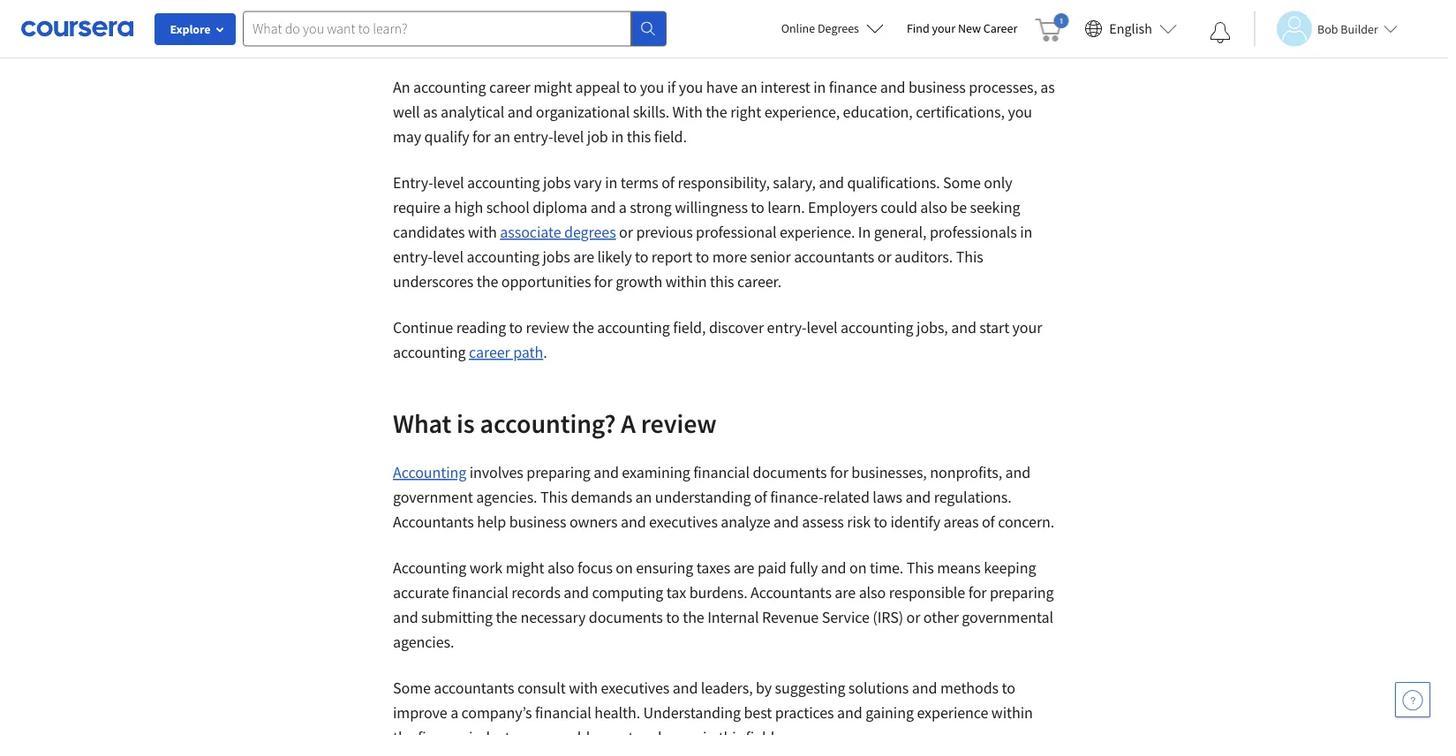 Task type: describe. For each thing, give the bounding box(es) containing it.
accounting inside "entry-level accounting jobs vary in terms of responsibility, salary, and qualifications. some only require a high school diploma and a strong willingness to learn. employers could also be seeking candidates with"
[[467, 173, 540, 193]]

online degrees
[[782, 20, 860, 36]]

if
[[668, 77, 676, 97]]

in right job
[[612, 127, 624, 147]]

english button
[[1078, 0, 1185, 57]]

in inside some accountants consult with executives and leaders, by suggesting solutions and methods to improve a company's financial health. understanding best practices and gaining experience within the finance industry can enable you to advance in this field.
[[703, 727, 716, 735]]

documents inside accounting work might also focus on ensuring taxes are paid fully and on time. this means keeping accurate financial records and computing tax burdens. accountants are also responsible for preparing and submitting the necessary documents to the internal revenue service (irs) or other governmental agencies.
[[589, 607, 663, 627]]

to inside "entry-level accounting jobs vary in terms of responsibility, salary, and qualifications. some only require a high school diploma and a strong willingness to learn. employers could also be seeking candidates with"
[[751, 197, 765, 217]]

and up 'concern.'
[[1006, 462, 1031, 482]]

0 horizontal spatial your
[[932, 20, 956, 36]]

company's
[[462, 703, 532, 723]]

willingness
[[675, 197, 748, 217]]

and up the understanding
[[673, 678, 698, 698]]

or previous professional experience. in general, professionals in entry-level accounting jobs are likely to report to more senior accountants or auditors. this underscores the opportunities for growth within this career.
[[393, 222, 1033, 292]]

a left the strong on the top left of page
[[619, 197, 627, 217]]

0 horizontal spatial or
[[619, 222, 633, 242]]

only
[[984, 173, 1013, 193]]

in inside "entry-level accounting jobs vary in terms of responsibility, salary, and qualifications. some only require a high school diploma and a strong willingness to learn. employers could also be seeking candidates with"
[[605, 173, 618, 193]]

and down accurate at the bottom left of page
[[393, 607, 418, 627]]

burdens.
[[690, 583, 748, 602]]

some inside "entry-level accounting jobs vary in terms of responsibility, salary, and qualifications. some only require a high school diploma and a strong willingness to learn. employers could also be seeking candidates with"
[[944, 173, 981, 193]]

strong
[[630, 197, 672, 217]]

assess
[[802, 512, 844, 532]]

documents inside the involves preparing and examining financial documents for businesses, nonprofits, and government agencies. this demands an understanding of finance-related laws and regulations. accountants help business owners and executives analyze and assess risk to identify areas of concern.
[[753, 462, 827, 482]]

level inside the continue reading to review the accounting field, discover entry-level accounting jobs, and start your accounting
[[807, 318, 838, 337]]

accounting?
[[480, 406, 616, 440]]

related
[[824, 487, 870, 507]]

(irs)
[[873, 607, 904, 627]]

financial inside some accountants consult with executives and leaders, by suggesting solutions and methods to improve a company's financial health. understanding best practices and gaining experience within the finance industry can enable you to advance in this field.
[[535, 703, 592, 723]]

underscores
[[393, 272, 474, 292]]

for inside accounting work might also focus on ensuring taxes are paid fully and on time. this means keeping accurate financial records and computing tax burdens. accountants are also responsible for preparing and submitting the necessary documents to the internal revenue service (irs) or other governmental agencies.
[[969, 583, 987, 602]]

risk
[[847, 512, 871, 532]]

and down finance-
[[774, 512, 799, 532]]

with inside "entry-level accounting jobs vary in terms of responsibility, salary, and qualifications. some only require a high school diploma and a strong willingness to learn. employers could also be seeking candidates with"
[[468, 222, 497, 242]]

senior
[[750, 247, 791, 267]]

governmental
[[962, 607, 1054, 627]]

focus
[[578, 558, 613, 578]]

and up employers
[[819, 173, 845, 193]]

this inside an accounting career might appeal to you if you have an interest in finance and business processes, as well as analytical and organizational skills. with the right experience, education, certifications, you may qualify for an entry-level job in this field.
[[627, 127, 651, 147]]

financial inside accounting work might also focus on ensuring taxes are paid fully and on time. this means keeping accurate financial records and computing tax burdens. accountants are also responsible for preparing and submitting the necessary documents to the internal revenue service (irs) or other governmental agencies.
[[452, 583, 509, 602]]

1 horizontal spatial as
[[1041, 77, 1055, 97]]

online degrees button
[[767, 9, 898, 48]]

analyze
[[721, 512, 771, 532]]

could
[[881, 197, 918, 217]]

qualifications.
[[848, 173, 940, 193]]

of inside "entry-level accounting jobs vary in terms of responsibility, salary, and qualifications. some only require a high school diploma and a strong willingness to learn. employers could also be seeking candidates with"
[[662, 173, 675, 193]]

some accountants consult with executives and leaders, by suggesting solutions and methods to improve a company's financial health. understanding best practices and gaining experience within the finance industry can enable you to advance in this field.
[[393, 678, 1033, 735]]

consult
[[518, 678, 566, 698]]

suggesting
[[775, 678, 846, 698]]

this inside accounting work might also focus on ensuring taxes are paid fully and on time. this means keeping accurate financial records and computing tax burdens. accountants are also responsible for preparing and submitting the necessary documents to the internal revenue service (irs) or other governmental agencies.
[[907, 558, 934, 578]]

accountants inside accounting work might also focus on ensuring taxes are paid fully and on time. this means keeping accurate financial records and computing tax burdens. accountants are also responsible for preparing and submitting the necessary documents to the internal revenue service (irs) or other governmental agencies.
[[751, 583, 832, 602]]

likely
[[598, 247, 632, 267]]

associate degrees link
[[500, 222, 616, 242]]

career inside an accounting career might appeal to you if you have an interest in finance and business processes, as well as analytical and organizational skills. with the right experience, education, certifications, you may qualify for an entry-level job in this field.
[[489, 77, 531, 97]]

and down solutions
[[838, 703, 863, 723]]

accountants inside some accountants consult with executives and leaders, by suggesting solutions and methods to improve a company's financial health. understanding best practices and gaining experience within the finance industry can enable you to advance in this field.
[[434, 678, 515, 698]]

entry-
[[393, 173, 433, 193]]

health.
[[595, 703, 641, 723]]

associate degrees
[[500, 222, 616, 242]]

to right methods
[[1002, 678, 1016, 698]]

to inside accounting work might also focus on ensuring taxes are paid fully and on time. this means keeping accurate financial records and computing tax burdens. accountants are also responsible for preparing and submitting the necessary documents to the internal revenue service (irs) or other governmental agencies.
[[666, 607, 680, 627]]

owners
[[570, 512, 618, 532]]

school
[[486, 197, 530, 217]]

job
[[587, 127, 608, 147]]

necessary
[[521, 607, 586, 627]]

for inside or previous professional experience. in general, professionals in entry-level accounting jobs are likely to report to more senior accountants or auditors. this underscores the opportunities for growth within this career.
[[594, 272, 613, 292]]

for inside the involves preparing and examining financial documents for businesses, nonprofits, and government agencies. this demands an understanding of finance-related laws and regulations. accountants help business owners and executives analyze and assess risk to identify areas of concern.
[[830, 462, 849, 482]]

in up experience,
[[814, 77, 826, 97]]

right
[[731, 102, 762, 122]]

by
[[756, 678, 772, 698]]

the inside the continue reading to review the accounting field, discover entry-level accounting jobs, and start your accounting
[[573, 318, 594, 337]]

industry
[[469, 727, 524, 735]]

bob builder
[[1318, 21, 1379, 37]]

taxes
[[697, 558, 731, 578]]

and down "focus"
[[564, 583, 589, 602]]

and up "degrees"
[[591, 197, 616, 217]]

the down records
[[496, 607, 518, 627]]

demands
[[571, 487, 633, 507]]

help
[[477, 512, 506, 532]]

some inside some accountants consult with executives and leaders, by suggesting solutions and methods to improve a company's financial health. understanding best practices and gaining experience within the finance industry can enable you to advance in this field.
[[393, 678, 431, 698]]

learn.
[[768, 197, 805, 217]]

auditors.
[[895, 247, 953, 267]]

service
[[822, 607, 870, 627]]

processes,
[[969, 77, 1038, 97]]

leaders,
[[701, 678, 753, 698]]

find your new career
[[907, 20, 1018, 36]]

[featured image] an accountant, wearing a blue sports jacket and blue shirt and glasses, and a co-worker, wearing a dark jacket and glasses, stand in the hallway of their office. image
[[393, 0, 1056, 33]]

associate
[[500, 222, 561, 242]]

an inside the involves preparing and examining financial documents for businesses, nonprofits, and government agencies. this demands an understanding of finance-related laws and regulations. accountants help business owners and executives analyze and assess risk to identify areas of concern.
[[636, 487, 652, 507]]

entry- inside an accounting career might appeal to you if you have an interest in finance and business processes, as well as analytical and organizational skills. with the right experience, education, certifications, you may qualify for an entry-level job in this field.
[[514, 127, 553, 147]]

growth
[[616, 272, 663, 292]]

what
[[393, 406, 452, 440]]

and up identify
[[906, 487, 931, 507]]

best
[[744, 703, 772, 723]]

accounting work might also focus on ensuring taxes are paid fully and on time. this means keeping accurate financial records and computing tax burdens. accountants are also responsible for preparing and submitting the necessary documents to the internal revenue service (irs) or other governmental agencies.
[[393, 558, 1054, 652]]

internal
[[708, 607, 759, 627]]

an
[[393, 77, 410, 97]]

salary,
[[773, 173, 816, 193]]

financial inside the involves preparing and examining financial documents for businesses, nonprofits, and government agencies. this demands an understanding of finance-related laws and regulations. accountants help business owners and executives analyze and assess risk to identify areas of concern.
[[694, 462, 750, 482]]

1 horizontal spatial are
[[734, 558, 755, 578]]

professionals
[[930, 222, 1017, 242]]

this inside or previous professional experience. in general, professionals in entry-level accounting jobs are likely to report to more senior accountants or auditors. this underscores the opportunities for growth within this career.
[[710, 272, 735, 292]]

coursera image
[[21, 14, 133, 43]]

preparing inside the involves preparing and examining financial documents for businesses, nonprofits, and government agencies. this demands an understanding of finance-related laws and regulations. accountants help business owners and executives analyze and assess risk to identify areas of concern.
[[527, 462, 591, 482]]

accountants inside the involves preparing and examining financial documents for businesses, nonprofits, and government agencies. this demands an understanding of finance-related laws and regulations. accountants help business owners and executives analyze and assess risk to identify areas of concern.
[[393, 512, 474, 532]]

review inside the continue reading to review the accounting field, discover entry-level accounting jobs, and start your accounting
[[526, 318, 570, 337]]

report
[[652, 247, 693, 267]]

1 vertical spatial an
[[494, 127, 511, 147]]

accounting left jobs,
[[841, 318, 914, 337]]

bob
[[1318, 21, 1339, 37]]

businesses,
[[852, 462, 927, 482]]

.
[[544, 342, 547, 362]]

gaining
[[866, 703, 914, 723]]

high
[[454, 197, 483, 217]]

a
[[621, 406, 636, 440]]

submitting
[[421, 607, 493, 627]]

qualify
[[425, 127, 469, 147]]

understanding
[[644, 703, 741, 723]]

experience.
[[780, 222, 855, 242]]

examining
[[622, 462, 691, 482]]

find your new career link
[[898, 18, 1027, 40]]

shopping cart: 1 item image
[[1036, 13, 1069, 42]]

this inside some accountants consult with executives and leaders, by suggesting solutions and methods to improve a company's financial health. understanding best practices and gaining experience within the finance industry can enable you to advance in this field.
[[719, 727, 743, 735]]

accounting for accounting work might also focus on ensuring taxes are paid fully and on time. this means keeping accurate financial records and computing tax burdens. accountants are also responsible for preparing and submitting the necessary documents to the internal revenue service (irs) or other governmental agencies.
[[393, 558, 467, 578]]

interest
[[761, 77, 811, 97]]

2 horizontal spatial of
[[982, 512, 995, 532]]

1 on from the left
[[616, 558, 633, 578]]

records
[[512, 583, 561, 602]]

to inside the involves preparing and examining financial documents for businesses, nonprofits, and government agencies. this demands an understanding of finance-related laws and regulations. accountants help business owners and executives analyze and assess risk to identify areas of concern.
[[874, 512, 888, 532]]

nonprofits,
[[930, 462, 1003, 482]]

enable
[[553, 727, 598, 735]]

business inside the involves preparing and examining financial documents for businesses, nonprofits, and government agencies. this demands an understanding of finance-related laws and regulations. accountants help business owners and executives analyze and assess risk to identify areas of concern.
[[509, 512, 567, 532]]

improve
[[393, 703, 448, 723]]

an accounting career might appeal to you if you have an interest in finance and business processes, as well as analytical and organizational skills. with the right experience, education, certifications, you may qualify for an entry-level job in this field.
[[393, 77, 1055, 147]]

in
[[859, 222, 871, 242]]

a inside some accountants consult with executives and leaders, by suggesting solutions and methods to improve a company's financial health. understanding best practices and gaining experience within the finance industry can enable you to advance in this field.
[[451, 703, 459, 723]]

computing
[[592, 583, 664, 602]]

continue
[[393, 318, 453, 337]]

accounting down growth
[[597, 318, 670, 337]]

and right the 'analytical'
[[508, 102, 533, 122]]

discover
[[709, 318, 764, 337]]



Task type: vqa. For each thing, say whether or not it's contained in the screenshot.
report
yes



Task type: locate. For each thing, give the bounding box(es) containing it.
1 horizontal spatial accountants
[[751, 583, 832, 602]]

1 vertical spatial review
[[641, 406, 717, 440]]

0 vertical spatial might
[[534, 77, 572, 97]]

executives inside some accountants consult with executives and leaders, by suggesting solutions and methods to improve a company's financial health. understanding best practices and gaining experience within the finance industry can enable you to advance in this field.
[[601, 678, 670, 698]]

0 vertical spatial this
[[956, 247, 984, 267]]

on up computing
[[616, 558, 633, 578]]

agencies. inside accounting work might also focus on ensuring taxes are paid fully and on time. this means keeping accurate financial records and computing tax burdens. accountants are also responsible for preparing and submitting the necessary documents to the internal revenue service (irs) or other governmental agencies.
[[393, 632, 454, 652]]

this down skills. with
[[627, 127, 651, 147]]

1 horizontal spatial review
[[641, 406, 717, 440]]

executives down understanding
[[649, 512, 718, 532]]

an down the 'analytical'
[[494, 127, 511, 147]]

or up likely
[[619, 222, 633, 242]]

jobs,
[[917, 318, 949, 337]]

business right 'help'
[[509, 512, 567, 532]]

understanding
[[655, 487, 751, 507]]

require
[[393, 197, 440, 217]]

1 vertical spatial career
[[469, 342, 510, 362]]

for
[[473, 127, 491, 147], [594, 272, 613, 292], [830, 462, 849, 482], [969, 583, 987, 602]]

for down likely
[[594, 272, 613, 292]]

0 vertical spatial accountants
[[393, 512, 474, 532]]

0 vertical spatial business
[[909, 77, 966, 97]]

have
[[707, 77, 738, 97]]

financial up understanding
[[694, 462, 750, 482]]

0 horizontal spatial accountants
[[393, 512, 474, 532]]

1 vertical spatial this
[[541, 487, 568, 507]]

level inside or previous professional experience. in general, professionals in entry-level accounting jobs are likely to report to more senior accountants or auditors. this underscores the opportunities for growth within this career.
[[433, 247, 464, 267]]

solutions
[[849, 678, 909, 698]]

2 horizontal spatial an
[[741, 77, 758, 97]]

executives up health.
[[601, 678, 670, 698]]

with inside some accountants consult with executives and leaders, by suggesting solutions and methods to improve a company's financial health. understanding best practices and gaining experience within the finance industry can enable you to advance in this field.
[[569, 678, 598, 698]]

entry-level accounting jobs vary in terms of responsibility, salary, and qualifications. some only require a high school diploma and a strong willingness to learn. employers could also be seeking candidates with
[[393, 173, 1021, 242]]

the
[[706, 102, 728, 122], [477, 272, 499, 292], [573, 318, 594, 337], [496, 607, 518, 627], [683, 607, 705, 627], [393, 727, 415, 735]]

to inside an accounting career might appeal to you if you have an interest in finance and business processes, as well as analytical and organizational skills. with the right experience, education, certifications, you may qualify for an entry-level job in this field.
[[623, 77, 637, 97]]

a
[[443, 197, 451, 217], [619, 197, 627, 217], [451, 703, 459, 723]]

1 horizontal spatial with
[[569, 678, 598, 698]]

agencies. down submitting
[[393, 632, 454, 652]]

agencies. inside the involves preparing and examining financial documents for businesses, nonprofits, and government agencies. this demands an understanding of finance-related laws and regulations. accountants help business owners and executives analyze and assess risk to identify areas of concern.
[[476, 487, 538, 507]]

0 vertical spatial finance
[[829, 77, 878, 97]]

level inside an accounting career might appeal to you if you have an interest in finance and business processes, as well as analytical and organizational skills. with the right experience, education, certifications, you may qualify for an entry-level job in this field.
[[553, 127, 584, 147]]

can
[[527, 727, 550, 735]]

are up the service
[[835, 583, 856, 602]]

are left 'paid'
[[734, 558, 755, 578]]

0 horizontal spatial an
[[494, 127, 511, 147]]

level right the discover
[[807, 318, 838, 337]]

2 vertical spatial entry-
[[767, 318, 807, 337]]

1 horizontal spatial business
[[909, 77, 966, 97]]

1 horizontal spatial an
[[636, 487, 652, 507]]

on
[[616, 558, 633, 578], [850, 558, 867, 578]]

1 vertical spatial some
[[393, 678, 431, 698]]

2 vertical spatial also
[[859, 583, 886, 602]]

level inside "entry-level accounting jobs vary in terms of responsibility, salary, and qualifications. some only require a high school diploma and a strong willingness to learn. employers could also be seeking candidates with"
[[433, 173, 464, 193]]

an up the right
[[741, 77, 758, 97]]

1 horizontal spatial within
[[992, 703, 1033, 723]]

finance-
[[771, 487, 824, 507]]

accurate
[[393, 583, 449, 602]]

financial up enable
[[535, 703, 592, 723]]

financial down the "work"
[[452, 583, 509, 602]]

are inside or previous professional experience. in general, professionals in entry-level accounting jobs are likely to report to more senior accountants or auditors. this underscores the opportunities for growth within this career.
[[574, 247, 595, 267]]

2 on from the left
[[850, 558, 867, 578]]

0 vertical spatial are
[[574, 247, 595, 267]]

accounting inside accounting work might also focus on ensuring taxes are paid fully and on time. this means keeping accurate financial records and computing tax burdens. accountants are also responsible for preparing and submitting the necessary documents to the internal revenue service (irs) or other governmental agencies.
[[393, 558, 467, 578]]

executives inside the involves preparing and examining financial documents for businesses, nonprofits, and government agencies. this demands an understanding of finance-related laws and regulations. accountants help business owners and executives analyze and assess risk to identify areas of concern.
[[649, 512, 718, 532]]

in right vary
[[605, 173, 618, 193]]

0 horizontal spatial review
[[526, 318, 570, 337]]

entry- down candidates
[[393, 247, 433, 267]]

a left high
[[443, 197, 451, 217]]

0 horizontal spatial financial
[[452, 583, 509, 602]]

accounting for accounting link
[[393, 462, 467, 482]]

some up be
[[944, 173, 981, 193]]

0 horizontal spatial business
[[509, 512, 567, 532]]

2 horizontal spatial entry-
[[767, 318, 807, 337]]

career path .
[[469, 342, 547, 362]]

time.
[[870, 558, 904, 578]]

1 vertical spatial accounting
[[393, 558, 467, 578]]

and up experience
[[912, 678, 938, 698]]

are down "degrees"
[[574, 247, 595, 267]]

to
[[623, 77, 637, 97], [751, 197, 765, 217], [635, 247, 649, 267], [696, 247, 710, 267], [509, 318, 523, 337], [874, 512, 888, 532], [666, 607, 680, 627], [1002, 678, 1016, 698], [629, 727, 642, 735]]

0 vertical spatial jobs
[[543, 173, 571, 193]]

1 horizontal spatial accountants
[[794, 247, 875, 267]]

0 vertical spatial review
[[526, 318, 570, 337]]

the down "improve"
[[393, 727, 415, 735]]

1 horizontal spatial of
[[754, 487, 767, 507]]

entry- right the discover
[[767, 318, 807, 337]]

2 vertical spatial of
[[982, 512, 995, 532]]

terms
[[621, 173, 659, 193]]

preparing down keeping
[[990, 583, 1054, 602]]

1 vertical spatial executives
[[601, 678, 670, 698]]

this left demands
[[541, 487, 568, 507]]

0 vertical spatial this
[[627, 127, 651, 147]]

path
[[513, 342, 544, 362]]

agencies. down involves
[[476, 487, 538, 507]]

tax
[[667, 583, 687, 602]]

1 vertical spatial documents
[[589, 607, 663, 627]]

2 vertical spatial or
[[907, 607, 921, 627]]

the down have
[[706, 102, 728, 122]]

2 horizontal spatial are
[[835, 583, 856, 602]]

in down seeking
[[1021, 222, 1033, 242]]

entry- inside the continue reading to review the accounting field, discover entry-level accounting jobs, and start your accounting
[[767, 318, 807, 337]]

documents down computing
[[589, 607, 663, 627]]

certifications,
[[916, 102, 1005, 122]]

business up certifications,
[[909, 77, 966, 97]]

1 horizontal spatial also
[[859, 583, 886, 602]]

revenue
[[762, 607, 819, 627]]

2 horizontal spatial or
[[907, 607, 921, 627]]

of right areas
[[982, 512, 995, 532]]

0 vertical spatial accountants
[[794, 247, 875, 267]]

of up the analyze
[[754, 487, 767, 507]]

this down the understanding
[[719, 727, 743, 735]]

0 vertical spatial field.
[[654, 127, 687, 147]]

degrees
[[565, 222, 616, 242]]

career
[[489, 77, 531, 97], [469, 342, 510, 362]]

to left more
[[696, 247, 710, 267]]

finance inside some accountants consult with executives and leaders, by suggesting solutions and methods to improve a company's financial health. understanding best practices and gaining experience within the finance industry can enable you to advance in this field.
[[418, 727, 466, 735]]

a right "improve"
[[451, 703, 459, 723]]

1 vertical spatial with
[[569, 678, 598, 698]]

jobs inside "entry-level accounting jobs vary in terms of responsibility, salary, and qualifications. some only require a high school diploma and a strong willingness to learn. employers could also be seeking candidates with"
[[543, 173, 571, 193]]

an down examining
[[636, 487, 652, 507]]

an
[[741, 77, 758, 97], [494, 127, 511, 147], [636, 487, 652, 507]]

government
[[393, 487, 473, 507]]

vary
[[574, 173, 602, 193]]

accounting down continue
[[393, 342, 466, 362]]

finance up education,
[[829, 77, 878, 97]]

1 horizontal spatial finance
[[829, 77, 878, 97]]

0 horizontal spatial are
[[574, 247, 595, 267]]

2 horizontal spatial financial
[[694, 462, 750, 482]]

1 vertical spatial might
[[506, 558, 545, 578]]

what is accounting? a review
[[393, 406, 717, 440]]

accounting inside an accounting career might appeal to you if you have an interest in finance and business processes, as well as analytical and organizational skills. with the right experience, education, certifications, you may qualify for an entry-level job in this field.
[[413, 77, 486, 97]]

to inside the continue reading to review the accounting field, discover entry-level accounting jobs, and start your accounting
[[509, 318, 523, 337]]

entry-
[[514, 127, 553, 147], [393, 247, 433, 267], [767, 318, 807, 337]]

within down methods
[[992, 703, 1033, 723]]

field. inside some accountants consult with executives and leaders, by suggesting solutions and methods to improve a company's financial health. understanding best practices and gaining experience within the finance industry can enable you to advance in this field.
[[746, 727, 779, 735]]

finance inside an accounting career might appeal to you if you have an interest in finance and business processes, as well as analytical and organizational skills. with the right experience, education, certifications, you may qualify for an entry-level job in this field.
[[829, 77, 878, 97]]

1 horizontal spatial this
[[907, 558, 934, 578]]

1 vertical spatial this
[[710, 272, 735, 292]]

previous
[[636, 222, 693, 242]]

in down the understanding
[[703, 727, 716, 735]]

accounting
[[393, 462, 467, 482], [393, 558, 467, 578]]

also down time. on the bottom right
[[859, 583, 886, 602]]

this inside the involves preparing and examining financial documents for businesses, nonprofits, and government agencies. this demands an understanding of finance-related laws and regulations. accountants help business owners and executives analyze and assess risk to identify areas of concern.
[[541, 487, 568, 507]]

0 horizontal spatial some
[[393, 678, 431, 698]]

accounting up school
[[467, 173, 540, 193]]

more
[[713, 247, 747, 267]]

and up demands
[[594, 462, 619, 482]]

1 accounting from the top
[[393, 462, 467, 482]]

also inside "entry-level accounting jobs vary in terms of responsibility, salary, and qualifications. some only require a high school diploma and a strong willingness to learn. employers could also be seeking candidates with"
[[921, 197, 948, 217]]

1 vertical spatial finance
[[418, 727, 466, 735]]

What do you want to learn? text field
[[243, 11, 632, 46]]

other
[[924, 607, 959, 627]]

your inside the continue reading to review the accounting field, discover entry-level accounting jobs, and start your accounting
[[1013, 318, 1043, 337]]

career down reading
[[469, 342, 510, 362]]

0 vertical spatial accounting
[[393, 462, 467, 482]]

0 vertical spatial within
[[666, 272, 707, 292]]

career
[[984, 20, 1018, 36]]

means
[[938, 558, 981, 578]]

career path link
[[469, 342, 544, 362]]

identify
[[891, 512, 941, 532]]

business inside an accounting career might appeal to you if you have an interest in finance and business processes, as well as analytical and organizational skills. with the right experience, education, certifications, you may qualify for an entry-level job in this field.
[[909, 77, 966, 97]]

for down the 'analytical'
[[473, 127, 491, 147]]

of right the terms
[[662, 173, 675, 193]]

with down high
[[468, 222, 497, 242]]

or inside accounting work might also focus on ensuring taxes are paid fully and on time. this means keeping accurate financial records and computing tax burdens. accountants are also responsible for preparing and submitting the necessary documents to the internal revenue service (irs) or other governmental agencies.
[[907, 607, 921, 627]]

field,
[[673, 318, 706, 337]]

the inside some accountants consult with executives and leaders, by suggesting solutions and methods to improve a company's financial health. understanding best practices and gaining experience within the finance industry can enable you to advance in this field.
[[393, 727, 415, 735]]

and right owners
[[621, 512, 646, 532]]

continue reading to review the accounting field, discover entry-level accounting jobs, and start your accounting
[[393, 318, 1043, 362]]

preparing inside accounting work might also focus on ensuring taxes are paid fully and on time. this means keeping accurate financial records and computing tax burdens. accountants are also responsible for preparing and submitting the necessary documents to the internal revenue service (irs) or other governmental agencies.
[[990, 583, 1054, 602]]

the inside or previous professional experience. in general, professionals in entry-level accounting jobs are likely to report to more senior accountants or auditors. this underscores the opportunities for growth within this career.
[[477, 272, 499, 292]]

within inside or previous professional experience. in general, professionals in entry-level accounting jobs are likely to report to more senior accountants or auditors. this underscores the opportunities for growth within this career.
[[666, 272, 707, 292]]

review right a
[[641, 406, 717, 440]]

you right if
[[679, 77, 703, 97]]

accounting up government
[[393, 462, 467, 482]]

may
[[393, 127, 421, 147]]

and up education,
[[881, 77, 906, 97]]

entry- inside or previous professional experience. in general, professionals in entry-level accounting jobs are likely to report to more senior accountants or auditors. this underscores the opportunities for growth within this career.
[[393, 247, 433, 267]]

this down professionals
[[956, 247, 984, 267]]

builder
[[1341, 21, 1379, 37]]

help center image
[[1403, 689, 1424, 710]]

level down organizational
[[553, 127, 584, 147]]

1 horizontal spatial preparing
[[990, 583, 1054, 602]]

level
[[553, 127, 584, 147], [433, 173, 464, 193], [433, 247, 464, 267], [807, 318, 838, 337]]

of
[[662, 173, 675, 193], [754, 487, 767, 507], [982, 512, 995, 532]]

show notifications image
[[1210, 22, 1231, 43]]

documents
[[753, 462, 827, 482], [589, 607, 663, 627]]

0 vertical spatial with
[[468, 222, 497, 242]]

0 horizontal spatial agencies.
[[393, 632, 454, 652]]

0 vertical spatial also
[[921, 197, 948, 217]]

some up "improve"
[[393, 678, 431, 698]]

bob builder button
[[1254, 11, 1398, 46]]

1 horizontal spatial entry-
[[514, 127, 553, 147]]

might inside an accounting career might appeal to you if you have an interest in finance and business processes, as well as analytical and organizational skills. with the right experience, education, certifications, you may qualify for an entry-level job in this field.
[[534, 77, 572, 97]]

to right appeal
[[623, 77, 637, 97]]

skills. with
[[633, 102, 703, 122]]

0 horizontal spatial on
[[616, 558, 633, 578]]

1 vertical spatial of
[[754, 487, 767, 507]]

1 vertical spatial entry-
[[393, 247, 433, 267]]

you down 'processes,'
[[1008, 102, 1033, 122]]

2 horizontal spatial this
[[956, 247, 984, 267]]

seeking
[[970, 197, 1021, 217]]

0 vertical spatial executives
[[649, 512, 718, 532]]

executives
[[649, 512, 718, 532], [601, 678, 670, 698]]

1 vertical spatial also
[[548, 558, 575, 578]]

accounting inside or previous professional experience. in general, professionals in entry-level accounting jobs are likely to report to more senior accountants or auditors. this underscores the opportunities for growth within this career.
[[467, 247, 540, 267]]

start
[[980, 318, 1010, 337]]

0 horizontal spatial as
[[423, 102, 438, 122]]

1 vertical spatial accountants
[[434, 678, 515, 698]]

0 vertical spatial your
[[932, 20, 956, 36]]

1 vertical spatial preparing
[[990, 583, 1054, 602]]

0 horizontal spatial documents
[[589, 607, 663, 627]]

1 vertical spatial financial
[[452, 583, 509, 602]]

to down tax
[[666, 607, 680, 627]]

1 horizontal spatial financial
[[535, 703, 592, 723]]

1 vertical spatial are
[[734, 558, 755, 578]]

and inside the continue reading to review the accounting field, discover entry-level accounting jobs, and start your accounting
[[952, 318, 977, 337]]

1 vertical spatial agencies.
[[393, 632, 454, 652]]

also left "focus"
[[548, 558, 575, 578]]

regulations.
[[934, 487, 1012, 507]]

experience,
[[765, 102, 840, 122]]

your
[[932, 20, 956, 36], [1013, 318, 1043, 337]]

organizational
[[536, 102, 630, 122]]

laws
[[873, 487, 903, 507]]

field.
[[654, 127, 687, 147], [746, 727, 779, 735]]

and right fully
[[821, 558, 847, 578]]

1 horizontal spatial your
[[1013, 318, 1043, 337]]

you inside some accountants consult with executives and leaders, by suggesting solutions and methods to improve a company's financial health. understanding best practices and gaining experience within the finance industry can enable you to advance in this field.
[[601, 727, 626, 735]]

or right (irs)
[[907, 607, 921, 627]]

to up growth
[[635, 247, 649, 267]]

your right the find
[[932, 20, 956, 36]]

this up responsible
[[907, 558, 934, 578]]

for inside an accounting career might appeal to you if you have an interest in finance and business processes, as well as analytical and organizational skills. with the right experience, education, certifications, you may qualify for an entry-level job in this field.
[[473, 127, 491, 147]]

0 horizontal spatial with
[[468, 222, 497, 242]]

areas
[[944, 512, 979, 532]]

field. down 'best'
[[746, 727, 779, 735]]

0 vertical spatial entry-
[[514, 127, 553, 147]]

concern.
[[998, 512, 1055, 532]]

2 vertical spatial are
[[835, 583, 856, 602]]

the up reading
[[477, 272, 499, 292]]

entry- for continue
[[767, 318, 807, 337]]

accounting up the 'analytical'
[[413, 77, 486, 97]]

0 vertical spatial an
[[741, 77, 758, 97]]

this
[[627, 127, 651, 147], [710, 272, 735, 292], [719, 727, 743, 735]]

2 horizontal spatial also
[[921, 197, 948, 217]]

1 horizontal spatial documents
[[753, 462, 827, 482]]

1 horizontal spatial field.
[[746, 727, 779, 735]]

the inside an accounting career might appeal to you if you have an interest in finance and business processes, as well as analytical and organizational skills. with the right experience, education, certifications, you may qualify for an entry-level job in this field.
[[706, 102, 728, 122]]

0 horizontal spatial finance
[[418, 727, 466, 735]]

1 horizontal spatial some
[[944, 173, 981, 193]]

accountants up revenue
[[751, 583, 832, 602]]

None search field
[[243, 11, 667, 46]]

on left time. on the bottom right
[[850, 558, 867, 578]]

1 horizontal spatial agencies.
[[476, 487, 538, 507]]

jobs inside or previous professional experience. in general, professionals in entry-level accounting jobs are likely to report to more senior accountants or auditors. this underscores the opportunities for growth within this career.
[[543, 247, 570, 267]]

2 vertical spatial an
[[636, 487, 652, 507]]

2 vertical spatial financial
[[535, 703, 592, 723]]

accounting
[[413, 77, 486, 97], [467, 173, 540, 193], [467, 247, 540, 267], [597, 318, 670, 337], [841, 318, 914, 337], [393, 342, 466, 362]]

1 vertical spatial jobs
[[543, 247, 570, 267]]

this down more
[[710, 272, 735, 292]]

some
[[944, 173, 981, 193], [393, 678, 431, 698]]

to down health.
[[629, 727, 642, 735]]

1 vertical spatial business
[[509, 512, 567, 532]]

might inside accounting work might also focus on ensuring taxes are paid fully and on time. this means keeping accurate financial records and computing tax burdens. accountants are also responsible for preparing and submitting the necessary documents to the internal revenue service (irs) or other governmental agencies.
[[506, 558, 545, 578]]

finance
[[829, 77, 878, 97], [418, 727, 466, 735]]

in inside or previous professional experience. in general, professionals in entry-level accounting jobs are likely to report to more senior accountants or auditors. this underscores the opportunities for growth within this career.
[[1021, 222, 1033, 242]]

your right start in the right of the page
[[1013, 318, 1043, 337]]

preparing down what is accounting? a review
[[527, 462, 591, 482]]

within inside some accountants consult with executives and leaders, by suggesting solutions and methods to improve a company's financial health. understanding best practices and gaining experience within the finance industry can enable you to advance in this field.
[[992, 703, 1033, 723]]

degrees
[[818, 20, 860, 36]]

entry- for or
[[393, 247, 433, 267]]

find
[[907, 20, 930, 36]]

the down tax
[[683, 607, 705, 627]]

professional
[[696, 222, 777, 242]]

methods
[[941, 678, 999, 698]]

1 horizontal spatial or
[[878, 247, 892, 267]]

this
[[956, 247, 984, 267], [541, 487, 568, 507], [907, 558, 934, 578]]

1 vertical spatial your
[[1013, 318, 1043, 337]]

this inside or previous professional experience. in general, professionals in entry-level accounting jobs are likely to report to more senior accountants or auditors. this underscores the opportunities for growth within this career.
[[956, 247, 984, 267]]

and left start in the right of the page
[[952, 318, 977, 337]]

to left "learn."
[[751, 197, 765, 217]]

2 accounting from the top
[[393, 558, 467, 578]]

accountants down government
[[393, 512, 474, 532]]

analytical
[[441, 102, 505, 122]]

review up the .
[[526, 318, 570, 337]]

0 horizontal spatial also
[[548, 558, 575, 578]]

fully
[[790, 558, 818, 578]]

finance down "improve"
[[418, 727, 466, 735]]

jobs up "diploma"
[[543, 173, 571, 193]]

0 horizontal spatial entry-
[[393, 247, 433, 267]]

career.
[[738, 272, 782, 292]]

2 vertical spatial this
[[907, 558, 934, 578]]

0 horizontal spatial preparing
[[527, 462, 591, 482]]

involves preparing and examining financial documents for businesses, nonprofits, and government agencies. this demands an understanding of finance-related laws and regulations. accountants help business owners and executives analyze and assess risk to identify areas of concern.
[[393, 462, 1055, 532]]

as right 'processes,'
[[1041, 77, 1055, 97]]

0 vertical spatial documents
[[753, 462, 827, 482]]

is
[[457, 406, 475, 440]]

entry- down organizational
[[514, 127, 553, 147]]

you left if
[[640, 77, 665, 97]]

experience
[[917, 703, 989, 723]]

accountants inside or previous professional experience. in general, professionals in entry-level accounting jobs are likely to report to more senior accountants or auditors. this underscores the opportunities for growth within this career.
[[794, 247, 875, 267]]

2 vertical spatial this
[[719, 727, 743, 735]]

0 vertical spatial financial
[[694, 462, 750, 482]]

or
[[619, 222, 633, 242], [878, 247, 892, 267], [907, 607, 921, 627]]

0 horizontal spatial this
[[541, 487, 568, 507]]

field. inside an accounting career might appeal to you if you have an interest in finance and business processes, as well as analytical and organizational skills. with the right experience, education, certifications, you may qualify for an entry-level job in this field.
[[654, 127, 687, 147]]

to right risk
[[874, 512, 888, 532]]

field. down skills. with
[[654, 127, 687, 147]]

0 vertical spatial of
[[662, 173, 675, 193]]

or down general,
[[878, 247, 892, 267]]



